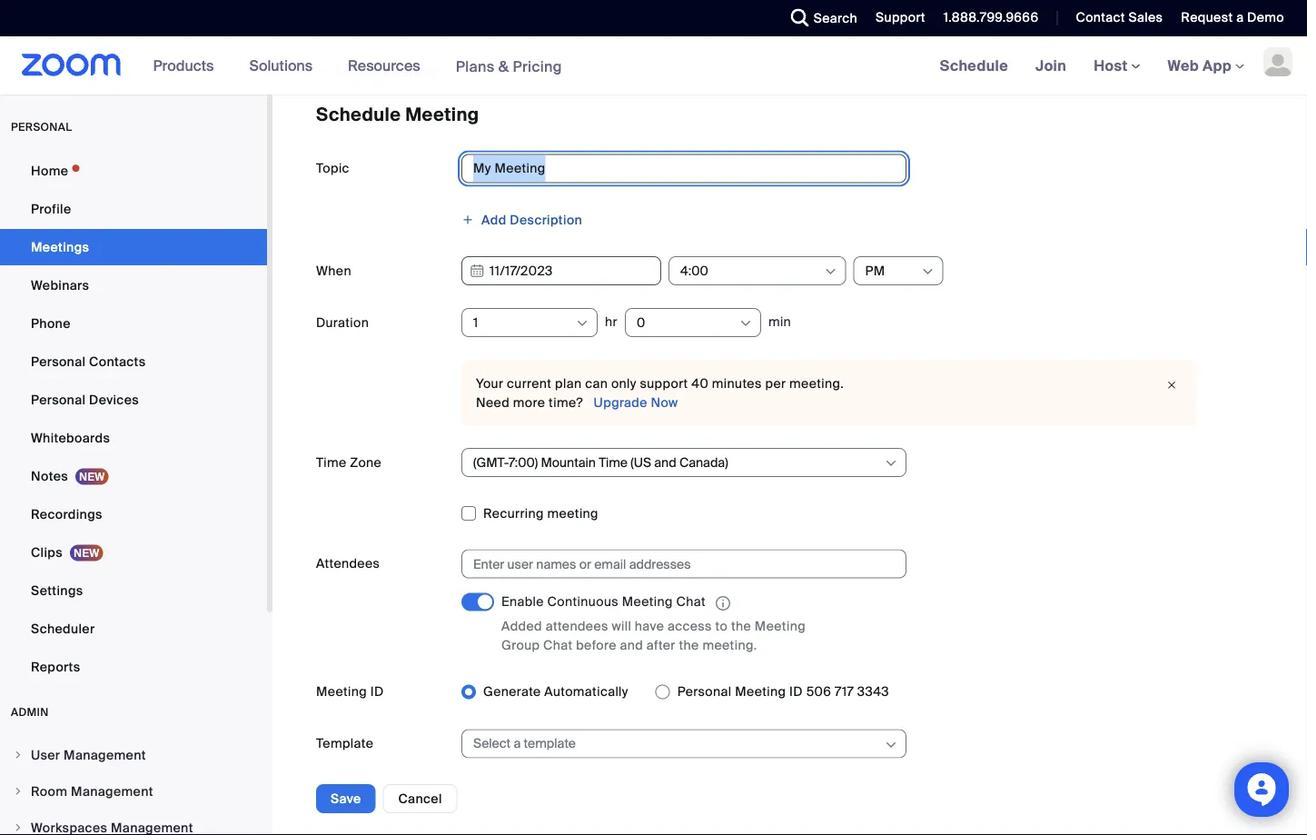 Task type: locate. For each thing, give the bounding box(es) containing it.
1 horizontal spatial show options image
[[884, 456, 899, 471]]

1 horizontal spatial meeting.
[[790, 375, 845, 392]]

0 vertical spatial meetings
[[383, 64, 441, 80]]

left image
[[316, 62, 329, 80]]

meeting down the 'plans' at left
[[406, 103, 480, 126]]

can
[[585, 375, 608, 392]]

1 vertical spatial show options image
[[884, 456, 899, 471]]

0 vertical spatial right image
[[13, 750, 24, 761]]

show options image left 'hr'
[[575, 316, 590, 331]]

show options image down the 3343
[[884, 738, 899, 752]]

request a demo link
[[1168, 0, 1308, 36], [1182, 9, 1285, 26]]

user
[[31, 747, 60, 763]]

request
[[1182, 9, 1234, 26]]

select start time text field
[[681, 257, 823, 284]]

learn more about enable continuous meeting chat image
[[711, 595, 736, 611]]

admin menu menu
[[0, 738, 267, 835]]

meetings up webinars
[[31, 239, 89, 255]]

meetings up schedule meeting
[[383, 64, 441, 80]]

automatically
[[545, 684, 629, 700]]

notes link
[[0, 458, 267, 494]]

Persistent Chat, enter email address,Enter user names or email addresses text field
[[474, 550, 879, 578]]

1 vertical spatial meetings
[[31, 239, 89, 255]]

meetings inside personal menu menu
[[31, 239, 89, 255]]

zone
[[350, 454, 382, 471]]

1 vertical spatial schedule
[[316, 103, 401, 126]]

1.888.799.9666 button up join
[[931, 0, 1044, 36]]

meeting. right 'per'
[[790, 375, 845, 392]]

1 vertical spatial management
[[71, 783, 153, 800]]

management
[[64, 747, 146, 763], [71, 783, 153, 800]]

save button
[[316, 784, 376, 813]]

2 right image from the top
[[13, 823, 24, 833]]

3343
[[858, 684, 890, 700]]

chat up access
[[677, 594, 706, 611]]

the down access
[[679, 637, 700, 654]]

management up room management
[[64, 747, 146, 763]]

personal up select meeting template text box
[[678, 684, 732, 700]]

personal inside meeting id option group
[[678, 684, 732, 700]]

0 button
[[637, 309, 738, 336]]

0 vertical spatial personal
[[31, 353, 86, 370]]

group
[[502, 637, 540, 654]]

room management menu item
[[0, 774, 267, 809]]

When text field
[[462, 256, 662, 285]]

home
[[31, 162, 68, 179]]

show options image right the pm popup button
[[921, 264, 936, 279]]

meeting. inside 'your current plan can only support 40 minutes per meeting. need more time? upgrade now'
[[790, 375, 845, 392]]

personal contacts link
[[0, 344, 267, 380]]

0 horizontal spatial meetings
[[31, 239, 89, 255]]

chat inside added attendees will have access to the meeting group chat before and after the meeting.
[[544, 637, 573, 654]]

webinars link
[[0, 267, 267, 304]]

schedule down 1.888.799.9666
[[940, 56, 1009, 75]]

meeting.
[[790, 375, 845, 392], [703, 637, 758, 654]]

id inside option group
[[790, 684, 803, 700]]

web app button
[[1168, 56, 1245, 75]]

time zone
[[316, 454, 382, 471]]

show options image for 1
[[575, 316, 590, 331]]

show options image
[[824, 264, 838, 279], [884, 456, 899, 471]]

zoom logo image
[[22, 54, 121, 76]]

current
[[507, 375, 552, 392]]

contact sales
[[1077, 9, 1164, 26]]

personal devices link
[[0, 382, 267, 418]]

resources
[[348, 56, 420, 75]]

717
[[835, 684, 854, 700]]

personal menu menu
[[0, 153, 267, 687]]

1 vertical spatial the
[[679, 637, 700, 654]]

management inside menu item
[[64, 747, 146, 763]]

schedule for schedule meeting
[[316, 103, 401, 126]]

notes
[[31, 468, 68, 484]]

support link
[[863, 0, 931, 36], [876, 9, 926, 26]]

meetings link
[[0, 229, 267, 265]]

menu item
[[0, 811, 267, 835]]

min
[[769, 313, 792, 330]]

chat inside application
[[677, 594, 706, 611]]

personal down phone
[[31, 353, 86, 370]]

1 vertical spatial to
[[716, 618, 728, 634]]

1 horizontal spatial schedule
[[940, 56, 1009, 75]]

management inside menu item
[[71, 783, 153, 800]]

1 vertical spatial meeting.
[[703, 637, 758, 654]]

id up template
[[371, 684, 384, 700]]

enable continuous meeting chat application
[[502, 593, 847, 613]]

0 horizontal spatial meeting.
[[703, 637, 758, 654]]

0 horizontal spatial to
[[367, 64, 380, 80]]

banner
[[0, 36, 1308, 96]]

description
[[510, 211, 583, 228]]

meeting
[[548, 505, 599, 522]]

contact sales link
[[1063, 0, 1168, 36], [1077, 9, 1164, 26]]

chat down attendees
[[544, 637, 573, 654]]

0 vertical spatial show options image
[[824, 264, 838, 279]]

the
[[732, 618, 752, 634], [679, 637, 700, 654]]

meeting inside application
[[622, 594, 673, 611]]

0 horizontal spatial schedule
[[316, 103, 401, 126]]

schedule for schedule
[[940, 56, 1009, 75]]

the down learn more about enable continuous meeting chat image at the right bottom
[[732, 618, 752, 634]]

0 horizontal spatial id
[[371, 684, 384, 700]]

enable
[[502, 594, 544, 611]]

right image left user
[[13, 750, 24, 761]]

1 vertical spatial chat
[[544, 637, 573, 654]]

hr
[[605, 313, 618, 330]]

show options image for pm
[[921, 264, 936, 279]]

0 horizontal spatial chat
[[544, 637, 573, 654]]

meeting. down learn more about enable continuous meeting chat image at the right bottom
[[703, 637, 758, 654]]

1 horizontal spatial chat
[[677, 594, 706, 611]]

schedule down back at left top
[[316, 103, 401, 126]]

0 horizontal spatial show options image
[[824, 264, 838, 279]]

show options image
[[921, 264, 936, 279], [575, 316, 590, 331], [739, 316, 753, 331], [884, 738, 899, 752]]

to
[[367, 64, 380, 80], [716, 618, 728, 634]]

1 vertical spatial personal
[[31, 391, 86, 408]]

banner containing products
[[0, 36, 1308, 96]]

meeting up have on the bottom of page
[[622, 594, 673, 611]]

host
[[1094, 56, 1132, 75]]

plans & pricing
[[456, 57, 563, 76]]

plan
[[555, 375, 582, 392]]

personal for personal meeting id 506 717 3343
[[678, 684, 732, 700]]

meetings navigation
[[927, 36, 1308, 96]]

schedule inside "link"
[[940, 56, 1009, 75]]

recordings link
[[0, 496, 267, 533]]

join link
[[1023, 36, 1081, 95]]

back to meetings
[[329, 64, 441, 80]]

1 horizontal spatial id
[[790, 684, 803, 700]]

1 right image from the top
[[13, 750, 24, 761]]

contact
[[1077, 9, 1126, 26]]

profile link
[[0, 191, 267, 227]]

right image down right icon
[[13, 823, 24, 833]]

40
[[692, 375, 709, 392]]

1 vertical spatial right image
[[13, 823, 24, 833]]

show options image left min in the top of the page
[[739, 316, 753, 331]]

id
[[371, 684, 384, 700], [790, 684, 803, 700]]

1 horizontal spatial the
[[732, 618, 752, 634]]

0 vertical spatial chat
[[677, 594, 706, 611]]

add description
[[482, 211, 583, 228]]

add
[[482, 211, 507, 228]]

now
[[651, 394, 679, 411]]

0
[[637, 314, 646, 331]]

2 id from the left
[[790, 684, 803, 700]]

id left the 506
[[790, 684, 803, 700]]

personal up whiteboards
[[31, 391, 86, 408]]

sales
[[1129, 9, 1164, 26]]

2 vertical spatial personal
[[678, 684, 732, 700]]

settings link
[[0, 573, 267, 609]]

meeting left the 506
[[736, 684, 787, 700]]

0 vertical spatial management
[[64, 747, 146, 763]]

0 vertical spatial to
[[367, 64, 380, 80]]

0 vertical spatial meeting.
[[790, 375, 845, 392]]

more
[[513, 394, 546, 411]]

schedule
[[940, 56, 1009, 75], [316, 103, 401, 126]]

room management
[[31, 783, 153, 800]]

1 horizontal spatial to
[[716, 618, 728, 634]]

personal
[[31, 353, 86, 370], [31, 391, 86, 408], [678, 684, 732, 700]]

management down user management menu item
[[71, 783, 153, 800]]

your current plan can only support 40 minutes per meeting. need more time? upgrade now
[[476, 375, 845, 411]]

0 vertical spatial the
[[732, 618, 752, 634]]

0 horizontal spatial the
[[679, 637, 700, 654]]

attendees
[[546, 618, 609, 634]]

web app
[[1168, 56, 1232, 75]]

right image
[[13, 750, 24, 761], [13, 823, 24, 833]]

&
[[499, 57, 509, 76]]

0 vertical spatial schedule
[[940, 56, 1009, 75]]

whiteboards
[[31, 429, 110, 446]]

meeting up personal meeting id 506 717 3343
[[755, 618, 806, 634]]

app
[[1203, 56, 1232, 75]]



Task type: vqa. For each thing, say whether or not it's contained in the screenshot.
is
no



Task type: describe. For each thing, give the bounding box(es) containing it.
whiteboard
[[316, 787, 388, 804]]

support
[[876, 9, 926, 26]]

admin
[[11, 705, 49, 719]]

your
[[476, 375, 504, 392]]

search button
[[778, 0, 863, 36]]

506
[[807, 684, 832, 700]]

reports link
[[0, 649, 267, 685]]

template
[[316, 735, 374, 752]]

add description button
[[462, 206, 583, 234]]

close image
[[1162, 376, 1183, 394]]

Topic text field
[[462, 154, 907, 183]]

request a demo
[[1182, 9, 1285, 26]]

back to meetings link
[[316, 56, 441, 87]]

personal meeting id 506 717 3343
[[678, 684, 890, 700]]

personal for personal devices
[[31, 391, 86, 408]]

support
[[640, 375, 689, 392]]

profile picture image
[[1264, 47, 1293, 76]]

settings
[[31, 582, 83, 599]]

time
[[316, 454, 347, 471]]

right image inside user management menu item
[[13, 750, 24, 761]]

recurring
[[484, 505, 544, 522]]

1
[[474, 314, 479, 331]]

meeting. inside added attendees will have access to the meeting group chat before and after the meeting.
[[703, 637, 758, 654]]

and
[[620, 637, 644, 654]]

whiteboards link
[[0, 420, 267, 456]]

to inside added attendees will have access to the meeting group chat before and after the meeting.
[[716, 618, 728, 634]]

resources button
[[348, 36, 429, 95]]

have
[[635, 618, 665, 634]]

products button
[[153, 36, 222, 95]]

demo
[[1248, 9, 1285, 26]]

recurring meeting
[[484, 505, 599, 522]]

user management menu item
[[0, 738, 267, 773]]

personal
[[11, 120, 72, 134]]

meeting inside option group
[[736, 684, 787, 700]]

solutions button
[[249, 36, 321, 95]]

schedule link
[[927, 36, 1023, 95]]

meeting id
[[316, 684, 384, 700]]

phone link
[[0, 305, 267, 342]]

select meeting template text field
[[474, 730, 883, 758]]

webinars
[[31, 277, 89, 294]]

show options image for select start time text box
[[824, 264, 838, 279]]

1 horizontal spatial meetings
[[383, 64, 441, 80]]

meeting id option group
[[462, 678, 1264, 707]]

added attendees will have access to the meeting group chat before and after the meeting.
[[502, 618, 806, 654]]

solutions
[[249, 56, 313, 75]]

need
[[476, 394, 510, 411]]

products
[[153, 56, 214, 75]]

pm
[[866, 262, 886, 279]]

pm button
[[866, 257, 920, 284]]

right image
[[13, 786, 24, 797]]

management for user management
[[64, 747, 146, 763]]

after
[[647, 637, 676, 654]]

will
[[612, 618, 632, 634]]

minutes
[[712, 375, 762, 392]]

home link
[[0, 153, 267, 189]]

personal devices
[[31, 391, 139, 408]]

meeting inside added attendees will have access to the meeting group chat before and after the meeting.
[[755, 618, 806, 634]]

when
[[316, 262, 352, 279]]

reports
[[31, 659, 80, 675]]

profile
[[31, 200, 71, 217]]

show options image for select time zone text field
[[884, 456, 899, 471]]

upgrade now link
[[591, 394, 679, 411]]

meeting up template
[[316, 684, 367, 700]]

continuous
[[548, 594, 619, 611]]

before
[[576, 637, 617, 654]]

show options image for 0
[[739, 316, 753, 331]]

select time zone text field
[[474, 449, 883, 476]]

1 button
[[474, 309, 574, 336]]

pricing
[[513, 57, 563, 76]]

join
[[1036, 56, 1067, 75]]

enable continuous meeting chat
[[502, 594, 706, 611]]

added
[[502, 618, 543, 634]]

management for room management
[[71, 783, 153, 800]]

scheduler link
[[0, 611, 267, 647]]

contacts
[[89, 353, 146, 370]]

room
[[31, 783, 68, 800]]

per
[[766, 375, 787, 392]]

cancel
[[399, 790, 442, 807]]

clips
[[31, 544, 63, 561]]

cancel button
[[383, 784, 458, 813]]

personal for personal contacts
[[31, 353, 86, 370]]

schedule meeting
[[316, 103, 480, 126]]

only
[[612, 375, 637, 392]]

attendees
[[316, 555, 380, 572]]

duration
[[316, 314, 369, 331]]

1.888.799.9666 button up schedule "link"
[[944, 9, 1039, 26]]

clips link
[[0, 534, 267, 571]]

1.888.799.9666
[[944, 9, 1039, 26]]

product information navigation
[[140, 36, 576, 96]]

generate
[[484, 684, 541, 700]]

a
[[1237, 9, 1245, 26]]

devices
[[89, 391, 139, 408]]

upgrade
[[594, 394, 648, 411]]

add image
[[462, 213, 474, 226]]

recordings
[[31, 506, 102, 523]]

personal contacts
[[31, 353, 146, 370]]

time?
[[549, 394, 583, 411]]

1 id from the left
[[371, 684, 384, 700]]

back
[[333, 64, 364, 80]]

user management
[[31, 747, 146, 763]]

web
[[1168, 56, 1200, 75]]



